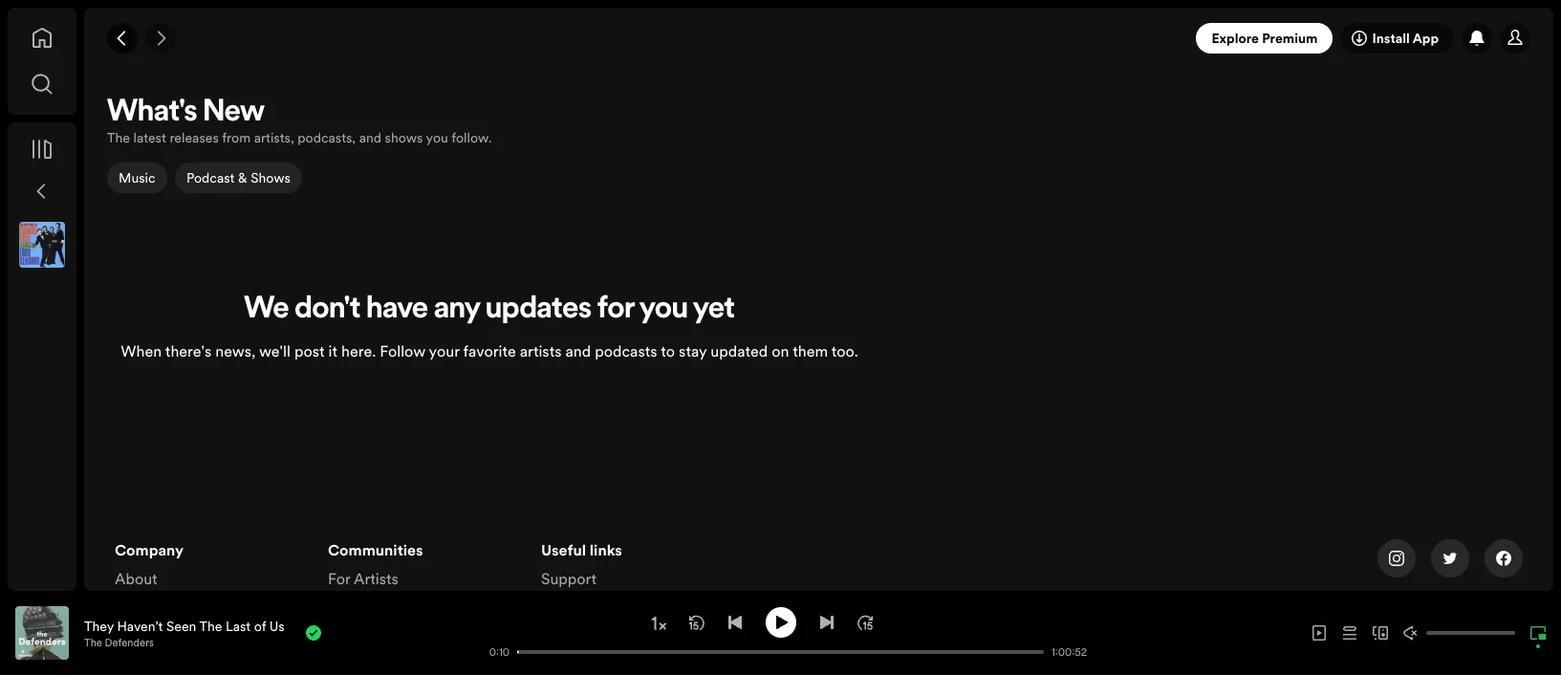 Task type: describe. For each thing, give the bounding box(es) containing it.
artists
[[354, 568, 399, 589]]

podcast
[[186, 168, 234, 187]]

we
[[244, 295, 289, 325]]

0:10
[[489, 645, 510, 659]]

instagram image
[[1390, 551, 1405, 567]]

explore premium button
[[1197, 23, 1334, 54]]

skip back 15 seconds image
[[689, 614, 704, 630]]

we'll
[[259, 341, 291, 362]]

now playing: they haven't seen the last of us by the defenders footer
[[15, 606, 472, 660]]

shows
[[250, 168, 290, 187]]

new
[[203, 98, 265, 128]]

there's
[[165, 341, 212, 362]]

to
[[661, 341, 675, 362]]

company about
[[115, 540, 184, 589]]

company
[[115, 540, 184, 561]]

twitter image
[[1443, 551, 1458, 567]]

podcasts,
[[298, 128, 356, 147]]

post
[[294, 341, 325, 362]]

1 horizontal spatial you
[[640, 295, 688, 325]]

search image
[[31, 73, 54, 96]]

support link
[[541, 568, 597, 597]]

useful
[[541, 540, 586, 561]]

go forward image
[[153, 31, 168, 46]]

links
[[590, 540, 622, 561]]

follow
[[380, 341, 426, 362]]

artists
[[520, 341, 562, 362]]

we don't have any updates for you yet
[[244, 295, 735, 325]]

last
[[226, 616, 251, 636]]

player controls element
[[0, 607, 1090, 659]]

spotify - web player: music for everyone element
[[84, 92, 1554, 675]]

stay
[[679, 341, 707, 362]]

yet
[[693, 295, 735, 325]]

1 vertical spatial and
[[566, 341, 591, 362]]

what's new image
[[1470, 31, 1485, 46]]

&
[[238, 168, 247, 187]]

have
[[366, 295, 428, 325]]

us
[[270, 616, 285, 636]]

they
[[84, 616, 114, 636]]

when there's news, we'll post it here. follow your favorite artists and podcasts to stay updated on them too.
[[121, 341, 859, 362]]

of
[[254, 616, 266, 636]]

previous image
[[727, 614, 743, 630]]

install app
[[1373, 29, 1439, 48]]

install
[[1373, 29, 1410, 48]]

the defenders link
[[84, 636, 154, 650]]

seen
[[166, 616, 196, 636]]

app
[[1413, 29, 1439, 48]]

list containing useful links
[[541, 540, 732, 618]]

main element
[[8, 8, 77, 591]]

connect to a device image
[[1373, 625, 1389, 641]]

now playing view image
[[45, 615, 60, 630]]

from
[[222, 128, 251, 147]]

on
[[772, 341, 789, 362]]

for
[[598, 295, 635, 325]]

next image
[[819, 614, 834, 630]]

follow.
[[452, 128, 492, 147]]

latest
[[133, 128, 166, 147]]

and inside what's new the latest releases from artists, podcasts, and shows you follow.
[[359, 128, 382, 147]]

home image
[[31, 27, 54, 50]]

updated
[[711, 341, 768, 362]]

explore
[[1212, 29, 1259, 48]]

podcast & shows
[[186, 168, 290, 187]]

don't
[[295, 295, 361, 325]]

they haven't seen the last of us the defenders
[[84, 616, 285, 650]]



Task type: locate. For each thing, give the bounding box(es) containing it.
your
[[429, 341, 460, 362]]

explore premium
[[1212, 29, 1318, 48]]

for artists link
[[328, 568, 399, 597]]

support
[[541, 568, 597, 589]]

and left 'shows'
[[359, 128, 382, 147]]

they haven't seen the last of us link
[[84, 616, 285, 636]]

skip forward 15 seconds image
[[857, 614, 873, 630]]

install app link
[[1341, 23, 1455, 54]]

Music checkbox
[[107, 163, 167, 193]]

the inside what's new the latest releases from artists, podcasts, and shows you follow.
[[107, 128, 130, 147]]

0 horizontal spatial list
[[115, 540, 305, 647]]

group inside main element
[[11, 214, 73, 275]]

communities for artists
[[328, 540, 423, 589]]

favorite
[[463, 341, 516, 362]]

0 horizontal spatial the
[[84, 636, 102, 650]]

shows
[[385, 128, 423, 147]]

it
[[329, 341, 338, 362]]

the left defenders
[[84, 636, 102, 650]]

and
[[359, 128, 382, 147], [566, 341, 591, 362]]

podcasts
[[595, 341, 658, 362]]

0 vertical spatial you
[[426, 128, 448, 147]]

updates
[[486, 295, 592, 325]]

the left latest
[[107, 128, 130, 147]]

the
[[107, 128, 130, 147], [199, 616, 222, 636], [84, 636, 102, 650]]

change speed image
[[649, 614, 668, 633]]

0 vertical spatial and
[[359, 128, 382, 147]]

any
[[434, 295, 480, 325]]

Podcast & Shows checkbox
[[175, 163, 302, 193]]

you up 'to'
[[640, 295, 688, 325]]

communities
[[328, 540, 423, 561]]

2 list from the left
[[328, 540, 518, 675]]

for
[[328, 568, 350, 589]]

group
[[11, 214, 73, 275]]

2 horizontal spatial list
[[541, 540, 732, 618]]

too.
[[832, 341, 859, 362]]

you right 'shows'
[[426, 128, 448, 147]]

useful links support
[[541, 540, 622, 589]]

play image
[[773, 614, 789, 630]]

list
[[115, 540, 305, 647], [328, 540, 518, 675], [541, 540, 732, 618]]

1 list from the left
[[115, 540, 305, 647]]

list containing communities
[[328, 540, 518, 675]]

1 vertical spatial you
[[640, 295, 688, 325]]

2 horizontal spatial the
[[199, 616, 222, 636]]

releases
[[170, 128, 219, 147]]

premium
[[1263, 29, 1318, 48]]

news,
[[215, 341, 256, 362]]

music
[[119, 168, 155, 187]]

facebook image
[[1497, 551, 1512, 567]]

defenders
[[105, 636, 154, 650]]

1 horizontal spatial the
[[107, 128, 130, 147]]

you inside what's new the latest releases from artists, podcasts, and shows you follow.
[[426, 128, 448, 147]]

and right the artists
[[566, 341, 591, 362]]

0 horizontal spatial you
[[426, 128, 448, 147]]

volume off image
[[1404, 625, 1419, 641]]

about link
[[115, 568, 157, 597]]

0 horizontal spatial and
[[359, 128, 382, 147]]

what's
[[107, 98, 197, 128]]

go back image
[[115, 31, 130, 46]]

you
[[426, 128, 448, 147], [640, 295, 688, 325]]

the left last
[[199, 616, 222, 636]]

1 horizontal spatial list
[[328, 540, 518, 675]]

artists,
[[254, 128, 294, 147]]

them
[[793, 341, 828, 362]]

what's new the latest releases from artists, podcasts, and shows you follow.
[[107, 98, 492, 147]]

here.
[[341, 341, 376, 362]]

3 list from the left
[[541, 540, 732, 618]]

about
[[115, 568, 157, 589]]

top bar and user menu element
[[84, 8, 1554, 69]]

list containing company
[[115, 540, 305, 647]]

1:00:52
[[1052, 645, 1088, 659]]

when
[[121, 341, 162, 362]]

1 horizontal spatial and
[[566, 341, 591, 362]]

haven't
[[117, 616, 163, 636]]



Task type: vqa. For each thing, say whether or not it's contained in the screenshot.
updated
yes



